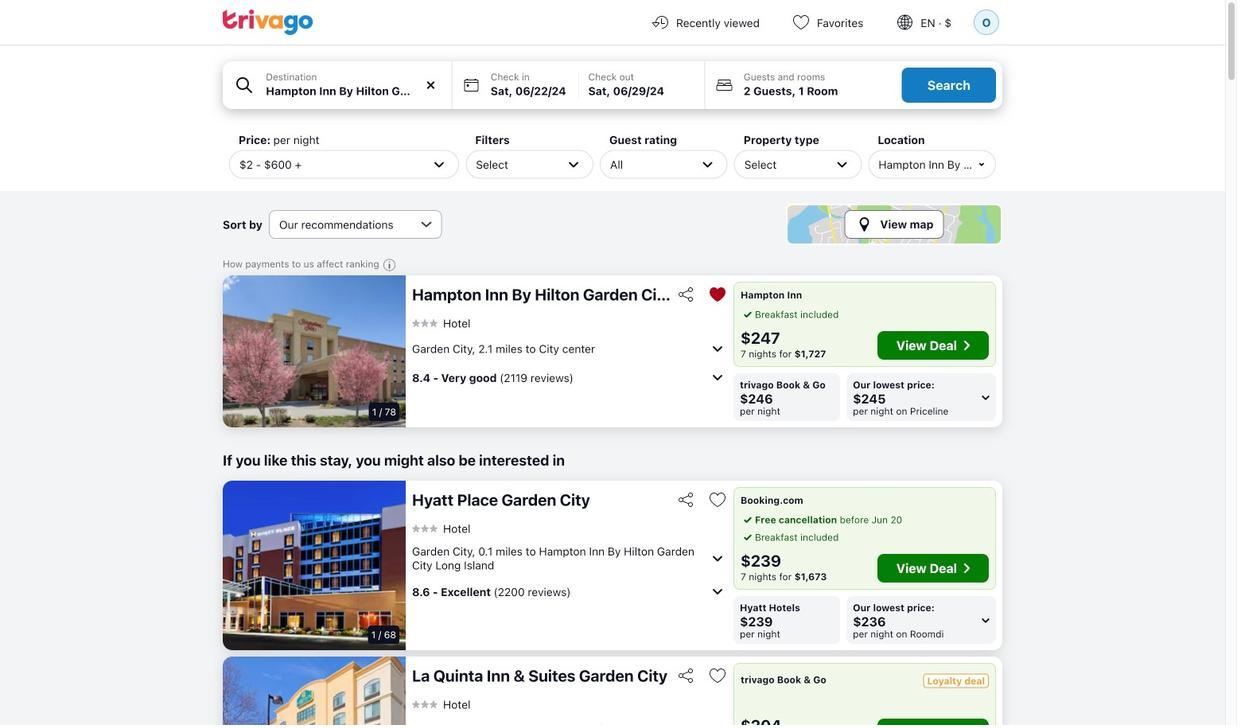Task type: locate. For each thing, give the bounding box(es) containing it.
trivago logo image
[[223, 10, 314, 35]]

None field
[[223, 61, 452, 109]]

hyatt place garden city, (garden city, usa) image
[[223, 481, 406, 650]]

clear image
[[424, 78, 438, 92]]



Task type: vqa. For each thing, say whether or not it's contained in the screenshot.
bottom FROM
no



Task type: describe. For each thing, give the bounding box(es) containing it.
hampton inn by hilton garden city long island, (garden city, usa) image
[[223, 275, 406, 427]]

Where to? search field
[[266, 83, 442, 99]]

la quinta inn & suites garden city, (garden city, usa) image
[[223, 657, 406, 725]]



